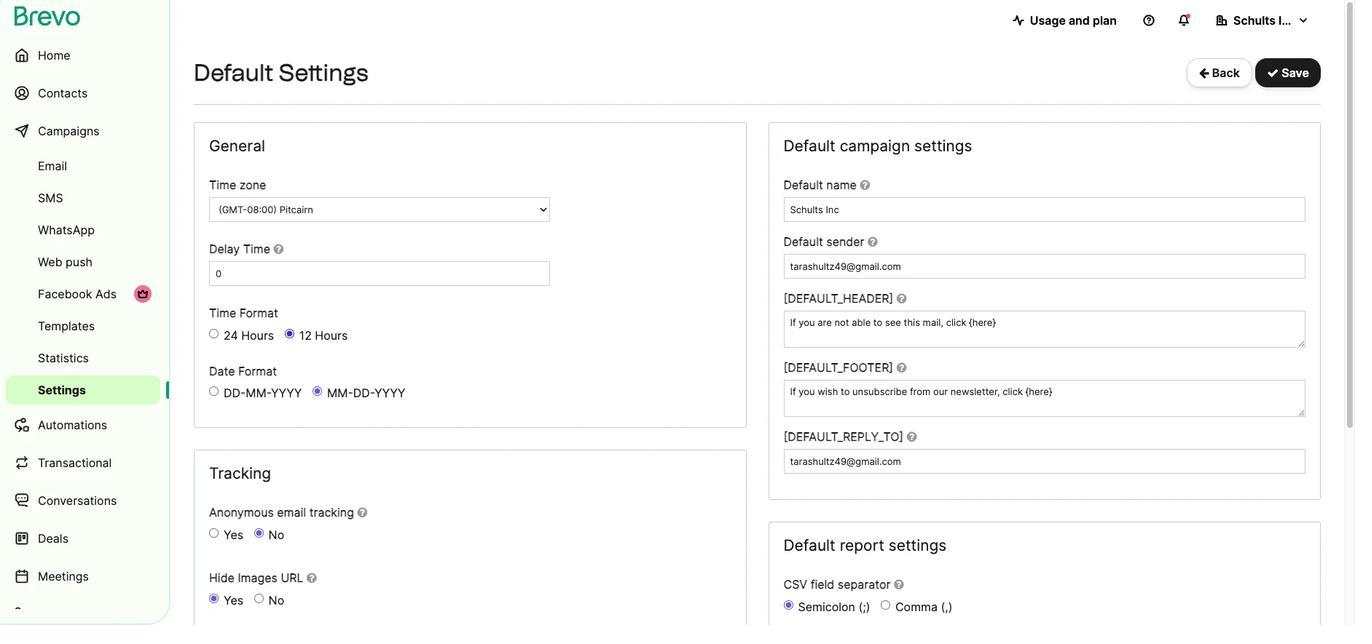 Task type: describe. For each thing, give the bounding box(es) containing it.
deals
[[38, 532, 68, 546]]

schults
[[1233, 13, 1276, 28]]

and
[[1069, 13, 1090, 28]]

question circle image for anonymous email tracking
[[357, 507, 367, 519]]

[default_header]
[[784, 291, 893, 306]]

schults inc button
[[1204, 6, 1321, 35]]

1 dd- from the left
[[224, 386, 246, 401]]

web
[[38, 255, 62, 270]]

name
[[826, 178, 857, 192]]

statistics
[[38, 351, 89, 366]]

2 mm- from the left
[[327, 386, 353, 401]]

contacts link
[[6, 76, 160, 111]]

default settings
[[194, 59, 368, 87]]

question circle image for [default_header]
[[897, 293, 907, 305]]

report
[[840, 537, 884, 555]]

format for mm-
[[238, 364, 277, 379]]

default report settings
[[784, 537, 947, 555]]

default name
[[784, 178, 857, 192]]

12
[[299, 328, 312, 343]]

inc
[[1279, 13, 1296, 28]]

1 vertical spatial settings
[[38, 383, 86, 398]]

campaign
[[840, 137, 910, 155]]

mm-dd-yyyy
[[327, 386, 405, 401]]

(,)
[[941, 600, 953, 615]]

hide
[[209, 571, 235, 586]]

conversations
[[38, 494, 117, 509]]

settings link
[[6, 376, 160, 405]]

web push
[[38, 255, 93, 270]]

arrow left image
[[1199, 67, 1209, 79]]

plan
[[1093, 13, 1117, 28]]

calls
[[38, 608, 65, 622]]

home
[[38, 48, 70, 63]]

whatsapp
[[38, 223, 95, 238]]

images
[[238, 571, 278, 586]]

[default_reply_to]
[[784, 430, 904, 445]]

email link
[[6, 152, 160, 181]]

csv field separator
[[784, 578, 891, 593]]

home link
[[6, 38, 160, 73]]

no for images
[[269, 594, 284, 608]]

[default_footer]
[[784, 361, 893, 375]]

default for default campaign settings
[[784, 137, 835, 155]]

hide images url
[[209, 571, 303, 586]]

date format
[[209, 364, 277, 379]]

time zone
[[209, 178, 266, 192]]

sms
[[38, 191, 63, 205]]

tracking
[[309, 506, 354, 521]]

date
[[209, 364, 235, 379]]

dd-mm-yyyy
[[224, 386, 302, 401]]

question circle image for [default_reply_to]
[[907, 432, 917, 443]]

left___rvooi image
[[137, 289, 149, 300]]

24
[[224, 328, 238, 343]]

facebook ads
[[38, 287, 117, 302]]

comma (,)
[[895, 600, 953, 615]]

1 mm- from the left
[[246, 386, 271, 401]]

facebook
[[38, 287, 92, 302]]

campaigns
[[38, 124, 100, 138]]

whatsapp link
[[6, 216, 160, 245]]

field
[[811, 578, 834, 593]]

statistics link
[[6, 344, 160, 373]]

schults inc
[[1233, 13, 1296, 28]]

contacts
[[38, 86, 88, 101]]

back button
[[1187, 58, 1252, 87]]

no for email
[[269, 528, 284, 543]]

semicolon (;)
[[798, 600, 870, 615]]

hours for 12 hours
[[315, 328, 348, 343]]

templates link
[[6, 312, 160, 341]]

yes for hide
[[224, 594, 243, 608]]



Task type: locate. For each thing, give the bounding box(es) containing it.
hours for 24 hours
[[241, 328, 274, 343]]

no down the url
[[269, 594, 284, 608]]

2 hours from the left
[[315, 328, 348, 343]]

question circle image right tracking
[[357, 507, 367, 519]]

ads
[[95, 287, 117, 302]]

separator
[[838, 578, 891, 593]]

usage and plan
[[1030, 13, 1117, 28]]

1 vertical spatial yes
[[224, 594, 243, 608]]

question circle image for time
[[274, 243, 284, 255]]

push
[[66, 255, 93, 270]]

yes down anonymous
[[224, 528, 243, 543]]

hours right 12 at the left bottom
[[315, 328, 348, 343]]

save button
[[1256, 58, 1321, 87]]

0 horizontal spatial hours
[[241, 328, 274, 343]]

time format
[[209, 306, 278, 321]]

email
[[277, 506, 306, 521]]

mm- down "12 hours" on the left
[[327, 386, 353, 401]]

default
[[194, 59, 273, 87], [784, 137, 835, 155], [784, 178, 823, 192], [784, 235, 823, 249], [784, 537, 835, 555]]

yes down 'hide' at the left bottom of the page
[[224, 594, 243, 608]]

conversations link
[[6, 484, 160, 519]]

tracking
[[209, 465, 271, 483]]

1 vertical spatial format
[[238, 364, 277, 379]]

usage and plan button
[[1001, 6, 1129, 35]]

yyyy for dd-
[[374, 386, 405, 401]]

time for format
[[209, 306, 236, 321]]

question circle image right [default_header]
[[897, 293, 907, 305]]

question circle image right the url
[[307, 573, 317, 584]]

1 horizontal spatial settings
[[279, 59, 368, 87]]

anonymous
[[209, 506, 274, 521]]

question circle image right [default_reply_to]
[[907, 432, 917, 443]]

question circle image
[[860, 179, 870, 191], [274, 243, 284, 255], [897, 362, 907, 374]]

settings for default report settings
[[889, 537, 947, 555]]

2 vertical spatial question circle image
[[897, 362, 907, 374]]

24 hours
[[224, 328, 274, 343]]

question circle image right name at top right
[[860, 179, 870, 191]]

yyyy
[[271, 386, 302, 401], [374, 386, 405, 401]]

12 hours
[[299, 328, 348, 343]]

hours
[[241, 328, 274, 343], [315, 328, 348, 343]]

url
[[281, 571, 303, 586]]

1 horizontal spatial question circle image
[[860, 179, 870, 191]]

web push link
[[6, 248, 160, 277]]

1 horizontal spatial hours
[[315, 328, 348, 343]]

question circle image
[[868, 236, 878, 248], [897, 293, 907, 305], [907, 432, 917, 443], [357, 507, 367, 519], [307, 573, 317, 584], [894, 580, 904, 591]]

zone
[[240, 178, 266, 192]]

hours down the time format
[[241, 328, 274, 343]]

format up the 24 hours
[[240, 306, 278, 321]]

calls link
[[6, 597, 160, 626]]

time left zone
[[209, 178, 236, 192]]

None text field
[[784, 254, 1306, 279], [209, 262, 550, 286], [784, 311, 1306, 348], [784, 380, 1306, 418], [784, 254, 1306, 279], [209, 262, 550, 286], [784, 311, 1306, 348], [784, 380, 1306, 418]]

transactional link
[[6, 446, 160, 481]]

2 vertical spatial time
[[209, 306, 236, 321]]

2 horizontal spatial question circle image
[[897, 362, 907, 374]]

None radio
[[209, 329, 219, 339], [209, 387, 219, 397], [209, 529, 219, 538], [254, 529, 263, 538], [209, 329, 219, 339], [209, 387, 219, 397], [209, 529, 219, 538], [254, 529, 263, 538]]

0 vertical spatial question circle image
[[860, 179, 870, 191]]

default sender
[[784, 235, 864, 249]]

1 horizontal spatial mm-
[[327, 386, 353, 401]]

settings
[[914, 137, 972, 155], [889, 537, 947, 555]]

comma
[[895, 600, 938, 615]]

(;)
[[859, 600, 870, 615]]

0 horizontal spatial yyyy
[[271, 386, 302, 401]]

mm- down date format
[[246, 386, 271, 401]]

email
[[38, 159, 67, 173]]

mm-
[[246, 386, 271, 401], [327, 386, 353, 401]]

csv
[[784, 578, 807, 593]]

question circle image right [default_footer]
[[897, 362, 907, 374]]

0 horizontal spatial settings
[[38, 383, 86, 398]]

1 no from the top
[[269, 528, 284, 543]]

time
[[209, 178, 236, 192], [243, 242, 270, 257], [209, 306, 236, 321]]

0 vertical spatial format
[[240, 306, 278, 321]]

templates
[[38, 319, 95, 334]]

back
[[1209, 66, 1240, 80]]

1 hours from the left
[[241, 328, 274, 343]]

delay
[[209, 242, 240, 257]]

1 vertical spatial question circle image
[[274, 243, 284, 255]]

settings
[[279, 59, 368, 87], [38, 383, 86, 398]]

settings right campaign
[[914, 137, 972, 155]]

anonymous email tracking
[[209, 506, 354, 521]]

yyyy for mm-
[[271, 386, 302, 401]]

format up dd-mm-yyyy
[[238, 364, 277, 379]]

1 yes from the top
[[224, 528, 243, 543]]

2 dd- from the left
[[353, 386, 374, 401]]

default for default report settings
[[784, 537, 835, 555]]

1 vertical spatial time
[[243, 242, 270, 257]]

default for default sender
[[784, 235, 823, 249]]

1 yyyy from the left
[[271, 386, 302, 401]]

check image
[[1267, 67, 1279, 79]]

1 horizontal spatial yyyy
[[374, 386, 405, 401]]

0 vertical spatial yes
[[224, 528, 243, 543]]

time up 24
[[209, 306, 236, 321]]

0 vertical spatial settings
[[279, 59, 368, 87]]

1 horizontal spatial dd-
[[353, 386, 374, 401]]

question circle image for hide images url
[[307, 573, 317, 584]]

None text field
[[784, 198, 1306, 222], [784, 450, 1306, 475], [784, 198, 1306, 222], [784, 450, 1306, 475]]

2 yes from the top
[[224, 594, 243, 608]]

time for zone
[[209, 178, 236, 192]]

format for hours
[[240, 306, 278, 321]]

question circle image up comma
[[894, 580, 904, 591]]

dd-
[[224, 386, 246, 401], [353, 386, 374, 401]]

None radio
[[285, 329, 294, 339], [313, 387, 322, 397], [209, 594, 219, 604], [254, 594, 263, 604], [784, 601, 793, 611], [881, 601, 890, 611], [285, 329, 294, 339], [313, 387, 322, 397], [209, 594, 219, 604], [254, 594, 263, 604], [784, 601, 793, 611], [881, 601, 890, 611]]

deals link
[[6, 522, 160, 557]]

campaigns link
[[6, 114, 160, 149]]

format
[[240, 306, 278, 321], [238, 364, 277, 379]]

question circle image right "delay time"
[[274, 243, 284, 255]]

2 no from the top
[[269, 594, 284, 608]]

0 horizontal spatial dd-
[[224, 386, 246, 401]]

question circle image right sender
[[868, 236, 878, 248]]

question circle image for default sender
[[868, 236, 878, 248]]

0 horizontal spatial mm-
[[246, 386, 271, 401]]

0 horizontal spatial question circle image
[[274, 243, 284, 255]]

yes for anonymous
[[224, 528, 243, 543]]

sms link
[[6, 184, 160, 213]]

automations link
[[6, 408, 160, 443]]

time right delay
[[243, 242, 270, 257]]

automations
[[38, 418, 107, 433]]

0 vertical spatial time
[[209, 178, 236, 192]]

1 vertical spatial settings
[[889, 537, 947, 555]]

yes
[[224, 528, 243, 543], [224, 594, 243, 608]]

no
[[269, 528, 284, 543], [269, 594, 284, 608]]

meetings link
[[6, 560, 160, 594]]

semicolon
[[798, 600, 855, 615]]

transactional
[[38, 456, 112, 471]]

0 vertical spatial no
[[269, 528, 284, 543]]

2 yyyy from the left
[[374, 386, 405, 401]]

1 vertical spatial no
[[269, 594, 284, 608]]

facebook ads link
[[6, 280, 160, 309]]

sender
[[826, 235, 864, 249]]

default for default settings
[[194, 59, 273, 87]]

question circle image for csv field separator
[[894, 580, 904, 591]]

usage
[[1030, 13, 1066, 28]]

meetings
[[38, 570, 89, 584]]

general
[[209, 137, 265, 155]]

delay time
[[209, 242, 270, 257]]

question circle image for name
[[860, 179, 870, 191]]

settings right report
[[889, 537, 947, 555]]

default campaign settings
[[784, 137, 972, 155]]

settings for default campaign settings
[[914, 137, 972, 155]]

0 vertical spatial settings
[[914, 137, 972, 155]]

save
[[1279, 66, 1309, 80]]

no down anonymous email tracking
[[269, 528, 284, 543]]

default for default name
[[784, 178, 823, 192]]



Task type: vqa. For each thing, say whether or not it's contained in the screenshot.
right DD-
yes



